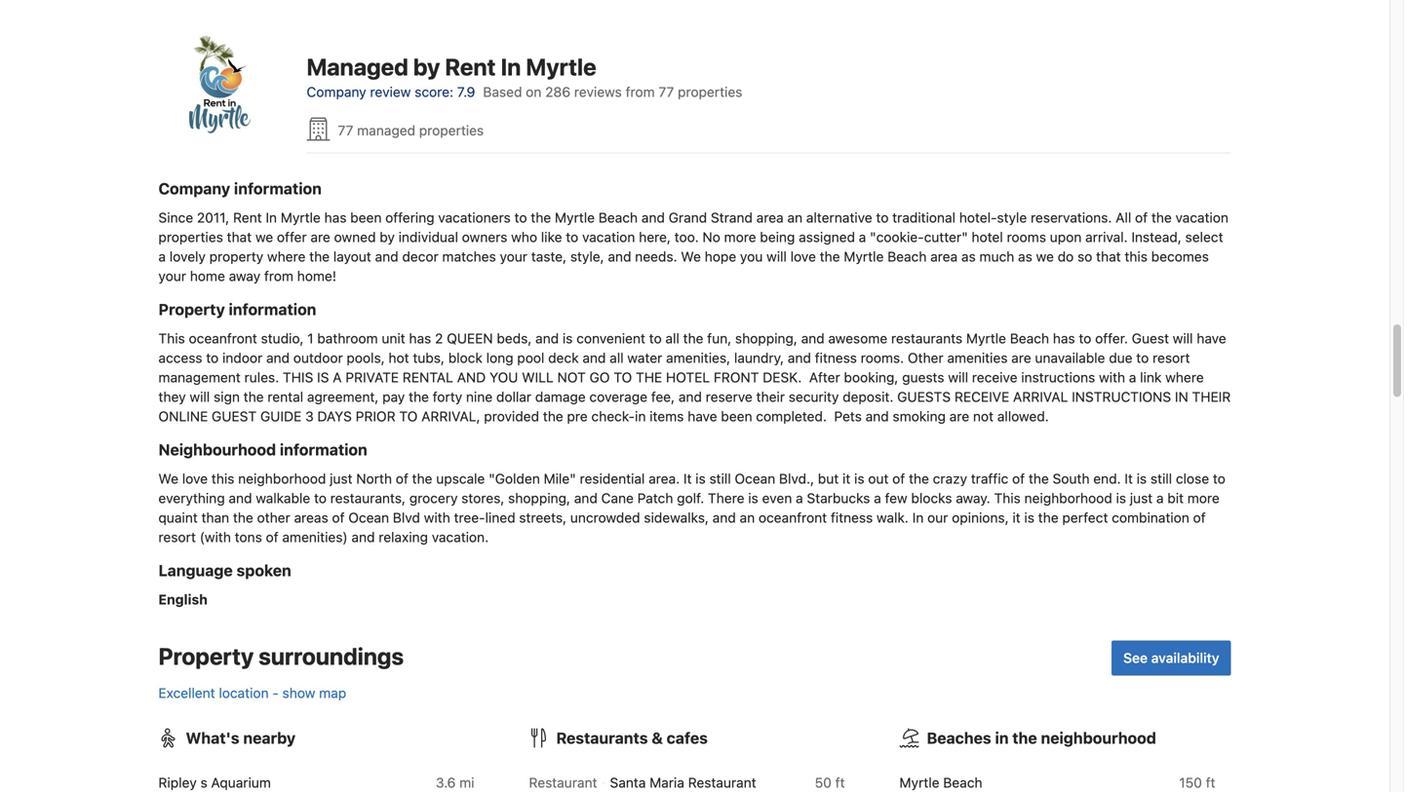 Task type: locate. For each thing, give the bounding box(es) containing it.
1 horizontal spatial rent
[[445, 53, 496, 80]]

we up everything
[[158, 471, 178, 487]]

area up being
[[756, 210, 784, 226]]

myrtle up like
[[555, 210, 595, 226]]

1 as from the left
[[961, 249, 976, 265]]

shopping,
[[735, 331, 797, 347], [508, 490, 570, 506]]

of right north
[[396, 471, 408, 487]]

0 horizontal spatial it
[[683, 471, 692, 487]]

0 vertical spatial all
[[665, 331, 679, 347]]

that down arrival. on the right of page
[[1096, 249, 1121, 265]]

0 horizontal spatial neighborhood
[[238, 471, 326, 487]]

0 vertical spatial have
[[1197, 331, 1226, 347]]

2 vertical spatial information
[[280, 441, 367, 459]]

is up 'deck'
[[563, 331, 573, 347]]

alternative
[[806, 210, 872, 226]]

0 horizontal spatial rent
[[233, 210, 262, 226]]

1 vertical spatial ocean
[[348, 510, 389, 526]]

1 vertical spatial properties
[[419, 122, 484, 138]]

check-
[[591, 409, 635, 425]]

77
[[659, 84, 674, 100], [338, 122, 353, 138]]

away
[[229, 268, 260, 284]]

0 vertical spatial love
[[790, 249, 816, 265]]

"cookie-
[[870, 229, 924, 245]]

you
[[489, 370, 518, 386]]

being
[[760, 229, 795, 245]]

1 vertical spatial shopping,
[[508, 490, 570, 506]]

blvd
[[393, 510, 420, 526]]

this down neighbourhood
[[211, 471, 234, 487]]

neighborhood up walkable
[[238, 471, 326, 487]]

where inside this oceanfront studio, 1 bathroom unit has 2 queen beds, and is convenient to all the fun, shopping, and awesome restaurants myrtle beach has to offer.   guest will have access to indoor and outdoor pools, hot tubs, block long pool deck and all water amenities, laundry, and fitness rooms. other amenities are unavailable due to resort management rules.  this is a private rental and you will not go to the hotel front desk.  after booking, guests will receive instructions with a link where they will sign the rental agreement, pay the forty nine dollar damage coverage fee, and reserve their security deposit.   guests receive arrival instructions in their online guest guide 3 days prior to arrival, provided the pre check-in items have been completed.     pets and smoking are not allowed.
[[1165, 370, 1204, 386]]

myrtle up amenities on the top of the page
[[966, 331, 1006, 347]]

rent down the company information
[[233, 210, 262, 226]]

fitness inside this oceanfront studio, 1 bathroom unit has 2 queen beds, and is convenient to all the fun, shopping, and awesome restaurants myrtle beach has to offer.   guest will have access to indoor and outdoor pools, hot tubs, block long pool deck and all water amenities, laundry, and fitness rooms. other amenities are unavailable due to resort management rules.  this is a private rental and you will not go to the hotel front desk.  after booking, guests will receive instructions with a link where they will sign the rental agreement, pay the forty nine dollar damage coverage fee, and reserve their security deposit.   guests receive arrival instructions in their online guest guide 3 days prior to arrival, provided the pre check-in items have been completed.     pets and smoking are not allowed.
[[815, 350, 857, 366]]

from
[[626, 84, 655, 100], [264, 268, 293, 284]]

this up access
[[158, 331, 185, 347]]

have up 'their'
[[1197, 331, 1226, 347]]

with inside we love this neighborhood just north of the upscale "golden mile" residential area.  it is still ocean blvd., but it is out of the crazy traffic of the south end.  it is still close to everything and walkable to restaurants, grocery stores, shopping, and cane patch golf. there is even a starbucks a few blocks away. this neighborhood is just a bit more quaint than the other areas of ocean blvd with tree-lined streets, uncrowded sidewalks, and an oceanfront fitness walk.  in our opinions, it is the perfect combination of resort (with tons of amenities) and relaxing vacation.
[[424, 510, 450, 526]]

rent for 2011,
[[233, 210, 262, 226]]

property up 'excellent'
[[158, 643, 254, 670]]

we inside we love this neighborhood just north of the upscale "golden mile" residential area.  it is still ocean blvd., but it is out of the crazy traffic of the south end.  it is still close to everything and walkable to restaurants, grocery stores, shopping, and cane patch golf. there is even a starbucks a few blocks away. this neighborhood is just a bit more quaint than the other areas of ocean blvd with tree-lined streets, uncrowded sidewalks, and an oceanfront fitness walk.  in our opinions, it is the perfect combination of resort (with tons of amenities) and relaxing vacation.
[[158, 471, 178, 487]]

1 horizontal spatial in
[[501, 53, 521, 80]]

damage
[[535, 389, 586, 405]]

1 vertical spatial by
[[380, 229, 395, 245]]

2 horizontal spatial has
[[1053, 331, 1075, 347]]

with down due
[[1099, 370, 1125, 386]]

fitness
[[815, 350, 857, 366], [831, 510, 873, 526]]

an down there
[[740, 510, 755, 526]]

0 horizontal spatial shopping,
[[508, 490, 570, 506]]

0 vertical spatial resort
[[1153, 350, 1190, 366]]

1 vertical spatial it
[[1013, 510, 1021, 526]]

is left even
[[748, 490, 758, 506]]

mi
[[459, 775, 474, 791]]

this
[[283, 370, 313, 386]]

starbucks
[[807, 490, 870, 506]]

in inside since 2011, rent in myrtle has been offering vacationers to the myrtle beach and grand strand area an alternative to traditional hotel-style reservations. all of the vacation properties that we offer are owned by individual owners who like to vacation here, too.  no more being assigned a "cookie-cutter" hotel rooms upon arrival.  instead, select a lovely property where the layout and decor matches your taste, style, and needs.  we hope you will love the myrtle beach area as much as we do so that this becomes your home away from home!
[[266, 210, 277, 226]]

fitness down awesome
[[815, 350, 857, 366]]

instructions
[[1021, 370, 1095, 386]]

0 horizontal spatial are
[[310, 229, 330, 245]]

are inside since 2011, rent in myrtle has been offering vacationers to the myrtle beach and grand strand area an alternative to traditional hotel-style reservations. all of the vacation properties that we offer are owned by individual owners who like to vacation here, too.  no more being assigned a "cookie-cutter" hotel rooms upon arrival.  instead, select a lovely property where the layout and decor matches your taste, style, and needs.  we hope you will love the myrtle beach area as much as we do so that this becomes your home away from home!
[[310, 229, 330, 245]]

this down traffic
[[994, 490, 1021, 506]]

to up who
[[514, 210, 527, 226]]

like
[[541, 229, 562, 245]]

area
[[756, 210, 784, 226], [930, 249, 958, 265]]

your down who
[[500, 249, 528, 265]]

0 horizontal spatial resort
[[158, 529, 196, 546]]

has inside since 2011, rent in myrtle has been offering vacationers to the myrtle beach and grand strand area an alternative to traditional hotel-style reservations. all of the vacation properties that we offer are owned by individual owners who like to vacation here, too.  no more being assigned a "cookie-cutter" hotel rooms upon arrival.  instead, select a lovely property where the layout and decor matches your taste, style, and needs.  we hope you will love the myrtle beach area as much as we do so that this becomes your home away from home!
[[324, 210, 347, 226]]

0 horizontal spatial this
[[211, 471, 234, 487]]

1 horizontal spatial restaurant
[[688, 775, 756, 791]]

a inside this oceanfront studio, 1 bathroom unit has 2 queen beds, and is convenient to all the fun, shopping, and awesome restaurants myrtle beach has to offer.   guest will have access to indoor and outdoor pools, hot tubs, block long pool deck and all water amenities, laundry, and fitness rooms. other amenities are unavailable due to resort management rules.  this is a private rental and you will not go to the hotel front desk.  after booking, guests will receive instructions with a link where they will sign the rental agreement, pay the forty nine dollar damage coverage fee, and reserve their security deposit.   guests receive arrival instructions in their online guest guide 3 days prior to arrival, provided the pre check-in items have been completed.     pets and smoking are not allowed.
[[1129, 370, 1136, 386]]

resort down quaint on the bottom left
[[158, 529, 196, 546]]

1 vertical spatial an
[[740, 510, 755, 526]]

individual
[[398, 229, 458, 245]]

is left 'out'
[[854, 471, 864, 487]]

0 horizontal spatial by
[[380, 229, 395, 245]]

2 as from the left
[[1018, 249, 1032, 265]]

laundry,
[[734, 350, 784, 366]]

blvd.,
[[779, 471, 814, 487]]

property
[[209, 249, 263, 265]]

0 vertical spatial vacation
[[1175, 210, 1228, 226]]

love down assigned
[[790, 249, 816, 265]]

myrtle inside this oceanfront studio, 1 bathroom unit has 2 queen beds, and is convenient to all the fun, shopping, and awesome restaurants myrtle beach has to offer.   guest will have access to indoor and outdoor pools, hot tubs, block long pool deck and all water amenities, laundry, and fitness rooms. other amenities are unavailable due to resort management rules.  this is a private rental and you will not go to the hotel front desk.  after booking, guests will receive instructions with a link where they will sign the rental agreement, pay the forty nine dollar damage coverage fee, and reserve their security deposit.   guests receive arrival instructions in their online guest guide 3 days prior to arrival, provided the pre check-in items have been completed.     pets and smoking are not allowed.
[[966, 331, 1006, 347]]

arrival
[[1013, 389, 1068, 405]]

allowed.
[[997, 409, 1049, 425]]

tree-
[[454, 510, 485, 526]]

and up here,
[[641, 210, 665, 226]]

rent up 7.9 on the top left of the page
[[445, 53, 496, 80]]

more inside since 2011, rent in myrtle has been offering vacationers to the myrtle beach and grand strand area an alternative to traditional hotel-style reservations. all of the vacation properties that we offer are owned by individual owners who like to vacation here, too.  no more being assigned a "cookie-cutter" hotel rooms upon arrival.  instead, select a lovely property where the layout and decor matches your taste, style, and needs.  we hope you will love the myrtle beach area as much as we do so that this becomes your home away from home!
[[724, 229, 756, 245]]

and up desk.
[[788, 350, 811, 366]]

block
[[448, 350, 483, 366]]

where inside since 2011, rent in myrtle has been offering vacationers to the myrtle beach and grand strand area an alternative to traditional hotel-style reservations. all of the vacation properties that we offer are owned by individual owners who like to vacation here, too.  no more being assigned a "cookie-cutter" hotel rooms upon arrival.  instead, select a lovely property where the layout and decor matches your taste, style, and needs.  we hope you will love the myrtle beach area as much as we do so that this becomes your home away from home!
[[267, 249, 306, 265]]

1 vertical spatial information
[[229, 300, 316, 319]]

love inside we love this neighborhood just north of the upscale "golden mile" residential area.  it is still ocean blvd., but it is out of the crazy traffic of the south end.  it is still close to everything and walkable to restaurants, grocery stores, shopping, and cane patch golf. there is even a starbucks a few blocks away. this neighborhood is just a bit more quaint than the other areas of ocean blvd with tree-lined streets, uncrowded sidewalks, and an oceanfront fitness walk.  in our opinions, it is the perfect combination of resort (with tons of amenities) and relaxing vacation.
[[182, 471, 208, 487]]

resort inside this oceanfront studio, 1 bathroom unit has 2 queen beds, and is convenient to all the fun, shopping, and awesome restaurants myrtle beach has to offer.   guest will have access to indoor and outdoor pools, hot tubs, block long pool deck and all water amenities, laundry, and fitness rooms. other amenities are unavailable due to resort management rules.  this is a private rental and you will not go to the hotel front desk.  after booking, guests will receive instructions with a link where they will sign the rental agreement, pay the forty nine dollar damage coverage fee, and reserve their security deposit.   guests receive arrival instructions in their online guest guide 3 days prior to arrival, provided the pre check-in items have been completed.     pets and smoking are not allowed.
[[1153, 350, 1190, 366]]

0 horizontal spatial it
[[842, 471, 851, 487]]

2 ft from the left
[[1206, 775, 1215, 791]]

an up being
[[787, 210, 803, 226]]

0 vertical spatial your
[[500, 249, 528, 265]]

restaurants
[[891, 331, 963, 347]]

1 horizontal spatial resort
[[1153, 350, 1190, 366]]

1 horizontal spatial your
[[500, 249, 528, 265]]

1 horizontal spatial shopping,
[[735, 331, 797, 347]]

shopping, up laundry,
[[735, 331, 797, 347]]

1 vertical spatial are
[[1011, 350, 1031, 366]]

been down reserve
[[721, 409, 752, 425]]

oceanfront inside we love this neighborhood just north of the upscale "golden mile" residential area.  it is still ocean blvd., but it is out of the crazy traffic of the south end.  it is still close to everything and walkable to restaurants, grocery stores, shopping, and cane patch golf. there is even a starbucks a few blocks away. this neighborhood is just a bit more quaint than the other areas of ocean blvd with tree-lined streets, uncrowded sidewalks, and an oceanfront fitness walk.  in our opinions, it is the perfect combination of resort (with tons of amenities) and relaxing vacation.
[[759, 510, 827, 526]]

by up score:
[[413, 53, 440, 80]]

1 restaurant from the left
[[529, 775, 597, 791]]

0 horizontal spatial all
[[610, 350, 624, 366]]

from right away
[[264, 268, 293, 284]]

is right opinions,
[[1024, 510, 1034, 526]]

1 vertical spatial where
[[1165, 370, 1204, 386]]

1 horizontal spatial has
[[409, 331, 431, 347]]

here,
[[639, 229, 671, 245]]

0 vertical spatial are
[[310, 229, 330, 245]]

0 horizontal spatial to
[[399, 409, 418, 425]]

in inside this oceanfront studio, 1 bathroom unit has 2 queen beds, and is convenient to all the fun, shopping, and awesome restaurants myrtle beach has to offer.   guest will have access to indoor and outdoor pools, hot tubs, block long pool deck and all water amenities, laundry, and fitness rooms. other amenities are unavailable due to resort management rules.  this is a private rental and you will not go to the hotel front desk.  after booking, guests will receive instructions with a link where they will sign the rental agreement, pay the forty nine dollar damage coverage fee, and reserve their security deposit.   guests receive arrival instructions in their online guest guide 3 days prior to arrival, provided the pre check-in items have been completed.     pets and smoking are not allowed.
[[635, 409, 646, 425]]

online
[[158, 409, 208, 425]]

0 vertical spatial rent
[[445, 53, 496, 80]]

myrtle
[[526, 53, 596, 80], [281, 210, 321, 226], [555, 210, 595, 226], [844, 249, 884, 265], [966, 331, 1006, 347], [899, 775, 939, 791]]

in left items
[[635, 409, 646, 425]]

language
[[158, 562, 233, 580]]

grocery
[[409, 490, 458, 506]]

it right but
[[842, 471, 851, 487]]

all
[[1116, 210, 1131, 226]]

awesome
[[828, 331, 887, 347]]

love up everything
[[182, 471, 208, 487]]

excellent location - show map link
[[158, 685, 346, 702]]

love inside since 2011, rent in myrtle has been offering vacationers to the myrtle beach and grand strand area an alternative to traditional hotel-style reservations. all of the vacation properties that we offer are owned by individual owners who like to vacation here, too.  no more being assigned a "cookie-cutter" hotel rooms upon arrival.  instead, select a lovely property where the layout and decor matches your taste, style, and needs.  we hope you will love the myrtle beach area as much as we do so that this becomes your home away from home!
[[790, 249, 816, 265]]

neighbourhood
[[158, 441, 276, 459]]

it up golf.
[[683, 471, 692, 487]]

0 vertical spatial property
[[158, 300, 225, 319]]

1 horizontal spatial 77
[[659, 84, 674, 100]]

this inside this oceanfront studio, 1 bathroom unit has 2 queen beds, and is convenient to all the fun, shopping, and awesome restaurants myrtle beach has to offer.   guest will have access to indoor and outdoor pools, hot tubs, block long pool deck and all water amenities, laundry, and fitness rooms. other amenities are unavailable due to resort management rules.  this is a private rental and you will not go to the hotel front desk.  after booking, guests will receive instructions with a link where they will sign the rental agreement, pay the forty nine dollar damage coverage fee, and reserve their security deposit.   guests receive arrival instructions in their online guest guide 3 days prior to arrival, provided the pre check-in items have been completed.     pets and smoking are not allowed.
[[158, 331, 185, 347]]

neighborhood down south
[[1024, 490, 1112, 506]]

and down there
[[712, 510, 736, 526]]

of right areas
[[332, 510, 345, 526]]

1 horizontal spatial love
[[790, 249, 816, 265]]

your down lovely
[[158, 268, 186, 284]]

1 horizontal spatial oceanfront
[[759, 510, 827, 526]]

rent inside since 2011, rent in myrtle has been offering vacationers to the myrtle beach and grand strand area an alternative to traditional hotel-style reservations. all of the vacation properties that we offer are owned by individual owners who like to vacation here, too.  no more being assigned a "cookie-cutter" hotel rooms upon arrival.  instead, select a lovely property where the layout and decor matches your taste, style, and needs.  we hope you will love the myrtle beach area as much as we do so that this becomes your home away from home!
[[233, 210, 262, 226]]

1 horizontal spatial by
[[413, 53, 440, 80]]

1 horizontal spatial this
[[994, 490, 1021, 506]]

indoor
[[222, 350, 263, 366]]

has up owned
[[324, 210, 347, 226]]

information
[[234, 179, 322, 198], [229, 300, 316, 319], [280, 441, 367, 459]]

this down instead,
[[1125, 249, 1148, 265]]

1 vertical spatial rent
[[233, 210, 262, 226]]

0 horizontal spatial in
[[266, 210, 277, 226]]

streets,
[[519, 510, 567, 526]]

1 vertical spatial just
[[1130, 490, 1153, 506]]

guide
[[260, 409, 302, 425]]

have
[[1197, 331, 1226, 347], [688, 409, 717, 425]]

1 horizontal spatial ft
[[1206, 775, 1215, 791]]

by down offering
[[380, 229, 395, 245]]

2 vertical spatial in
[[912, 510, 924, 526]]

1 horizontal spatial are
[[949, 409, 969, 425]]

a left lovely
[[158, 249, 166, 265]]

3
[[305, 409, 314, 425]]

santa
[[610, 775, 646, 791]]

0 vertical spatial where
[[267, 249, 306, 265]]

where up the in
[[1165, 370, 1204, 386]]

is inside this oceanfront studio, 1 bathroom unit has 2 queen beds, and is convenient to all the fun, shopping, and awesome restaurants myrtle beach has to offer.   guest will have access to indoor and outdoor pools, hot tubs, block long pool deck and all water amenities, laundry, and fitness rooms. other amenities are unavailable due to resort management rules.  this is a private rental and you will not go to the hotel front desk.  after booking, guests will receive instructions with a link where they will sign the rental agreement, pay the forty nine dollar damage coverage fee, and reserve their security deposit.   guests receive arrival instructions in their online guest guide 3 days prior to arrival, provided the pre check-in items have been completed.     pets and smoking are not allowed.
[[563, 331, 573, 347]]

1 vertical spatial fitness
[[831, 510, 873, 526]]

to down pay
[[399, 409, 418, 425]]

0 vertical spatial area
[[756, 210, 784, 226]]

see
[[1123, 650, 1148, 666]]

has left 2
[[409, 331, 431, 347]]

this inside we love this neighborhood just north of the upscale "golden mile" residential area.  it is still ocean blvd., but it is out of the crazy traffic of the south end.  it is still close to everything and walkable to restaurants, grocery stores, shopping, and cane patch golf. there is even a starbucks a few blocks away. this neighborhood is just a bit more quaint than the other areas of ocean blvd with tree-lined streets, uncrowded sidewalks, and an oceanfront fitness walk.  in our opinions, it is the perfect combination of resort (with tons of amenities) and relaxing vacation.
[[211, 471, 234, 487]]

0 vertical spatial we
[[681, 249, 701, 265]]

in for by
[[501, 53, 521, 80]]

resort inside we love this neighborhood just north of the upscale "golden mile" residential area.  it is still ocean blvd., but it is out of the crazy traffic of the south end.  it is still close to everything and walkable to restaurants, grocery stores, shopping, and cane patch golf. there is even a starbucks a few blocks away. this neighborhood is just a bit more quaint than the other areas of ocean blvd with tree-lined streets, uncrowded sidewalks, and an oceanfront fitness walk.  in our opinions, it is the perfect combination of resort (with tons of amenities) and relaxing vacation.
[[158, 529, 196, 546]]

it right end.
[[1125, 471, 1133, 487]]

fun,
[[707, 331, 731, 347]]

0 horizontal spatial we
[[158, 471, 178, 487]]

1 vertical spatial oceanfront
[[759, 510, 827, 526]]

property for property surroundings
[[158, 643, 254, 670]]

2 it from the left
[[1125, 471, 1133, 487]]

2 vertical spatial properties
[[158, 229, 223, 245]]

walk.
[[877, 510, 909, 526]]

the
[[531, 210, 551, 226], [1151, 210, 1172, 226], [309, 249, 330, 265], [820, 249, 840, 265], [683, 331, 703, 347], [243, 389, 264, 405], [409, 389, 429, 405], [543, 409, 563, 425], [412, 471, 432, 487], [909, 471, 929, 487], [1029, 471, 1049, 487], [233, 510, 253, 526], [1038, 510, 1059, 526], [1012, 729, 1037, 748]]

shopping, up streets,
[[508, 490, 570, 506]]

location
[[219, 685, 269, 702]]

information for company information
[[234, 179, 322, 198]]

myrtle beach
[[899, 775, 982, 791]]

and left awesome
[[801, 331, 825, 347]]

77 right reviews on the left top of the page
[[659, 84, 674, 100]]

traffic
[[971, 471, 1008, 487]]

information up studio,
[[229, 300, 316, 319]]

with
[[1099, 370, 1125, 386], [424, 510, 450, 526]]

to
[[514, 210, 527, 226], [876, 210, 889, 226], [566, 229, 578, 245], [649, 331, 662, 347], [1079, 331, 1091, 347], [206, 350, 219, 366], [1136, 350, 1149, 366], [1213, 471, 1225, 487], [314, 490, 327, 506]]

completed.
[[756, 409, 827, 425]]

1 vertical spatial we
[[158, 471, 178, 487]]

1 vertical spatial in
[[995, 729, 1009, 748]]

not
[[973, 409, 994, 425]]

deck
[[548, 350, 579, 366]]

that
[[227, 229, 252, 245], [1096, 249, 1121, 265]]

area.
[[649, 471, 680, 487]]

what's nearby
[[186, 729, 296, 748]]

santa maria restaurant
[[610, 775, 756, 791]]

0 vertical spatial oceanfront
[[189, 331, 257, 347]]

myrtle inside managed by rent in myrtle company review score: 7.9 based on 286 reviews from 77 properties
[[526, 53, 596, 80]]

will down being
[[766, 249, 787, 265]]

1 vertical spatial been
[[721, 409, 752, 425]]

1 vertical spatial property
[[158, 643, 254, 670]]

beach
[[598, 210, 638, 226], [887, 249, 927, 265], [1010, 331, 1049, 347], [943, 775, 982, 791]]

myrtle up offer
[[281, 210, 321, 226]]

0 vertical spatial neighborhood
[[238, 471, 326, 487]]

of right traffic
[[1012, 471, 1025, 487]]

rent inside managed by rent in myrtle company review score: 7.9 based on 286 reviews from 77 properties
[[445, 53, 496, 80]]

1 property from the top
[[158, 300, 225, 319]]

oceanfront up indoor at the left of page
[[189, 331, 257, 347]]

amenities,
[[666, 350, 730, 366]]

guests
[[902, 370, 944, 386]]

owned
[[334, 229, 376, 245]]

we left the do
[[1036, 249, 1054, 265]]

more down strand
[[724, 229, 756, 245]]

1 vertical spatial we
[[1036, 249, 1054, 265]]

1 horizontal spatial with
[[1099, 370, 1125, 386]]

1 horizontal spatial area
[[930, 249, 958, 265]]

1 vertical spatial in
[[266, 210, 277, 226]]

1 horizontal spatial it
[[1125, 471, 1133, 487]]

from inside managed by rent in myrtle company review score: 7.9 based on 286 reviews from 77 properties
[[626, 84, 655, 100]]

company
[[307, 84, 366, 100], [158, 179, 230, 198]]

0 horizontal spatial as
[[961, 249, 976, 265]]

more
[[724, 229, 756, 245], [1187, 490, 1220, 506]]

1 horizontal spatial company
[[307, 84, 366, 100]]

of right all
[[1135, 210, 1148, 226]]

with inside this oceanfront studio, 1 bathroom unit has 2 queen beds, and is convenient to all the fun, shopping, and awesome restaurants myrtle beach has to offer.   guest will have access to indoor and outdoor pools, hot tubs, block long pool deck and all water amenities, laundry, and fitness rooms. other amenities are unavailable due to resort management rules.  this is a private rental and you will not go to the hotel front desk.  after booking, guests will receive instructions with a link where they will sign the rental agreement, pay the forty nine dollar damage coverage fee, and reserve their security deposit.   guests receive arrival instructions in their online guest guide 3 days prior to arrival, provided the pre check-in items have been completed.     pets and smoking are not allowed.
[[1099, 370, 1125, 386]]

show
[[282, 685, 315, 702]]

area down cutter"
[[930, 249, 958, 265]]

1 ft from the left
[[835, 775, 845, 791]]

based
[[483, 84, 522, 100]]

1 horizontal spatial from
[[626, 84, 655, 100]]

guests
[[897, 389, 951, 405]]

convenient
[[576, 331, 645, 347]]

will right guest
[[1173, 331, 1193, 347]]

by
[[413, 53, 440, 80], [380, 229, 395, 245]]

management
[[158, 370, 241, 386]]

more inside we love this neighborhood just north of the upscale "golden mile" residential area.  it is still ocean blvd., but it is out of the crazy traffic of the south end.  it is still close to everything and walkable to restaurants, grocery stores, shopping, and cane patch golf. there is even a starbucks a few blocks away. this neighborhood is just a bit more quaint than the other areas of ocean blvd with tree-lined streets, uncrowded sidewalks, and an oceanfront fitness walk.  in our opinions, it is the perfect combination of resort (with tons of amenities) and relaxing vacation.
[[1187, 490, 1220, 506]]

a
[[859, 229, 866, 245], [158, 249, 166, 265], [1129, 370, 1136, 386], [796, 490, 803, 506], [874, 490, 881, 506], [1156, 490, 1164, 506]]

2 horizontal spatial are
[[1011, 350, 1031, 366]]

to up "cookie-
[[876, 210, 889, 226]]

it
[[842, 471, 851, 487], [1013, 510, 1021, 526]]

in inside managed by rent in myrtle company review score: 7.9 based on 286 reviews from 77 properties
[[501, 53, 521, 80]]

0 horizontal spatial has
[[324, 210, 347, 226]]

property surroundings
[[158, 643, 404, 670]]

in right beaches
[[995, 729, 1009, 748]]

is right end.
[[1137, 471, 1147, 487]]

beach up unavailable
[[1010, 331, 1049, 347]]

this inside since 2011, rent in myrtle has been offering vacationers to the myrtle beach and grand strand area an alternative to traditional hotel-style reservations. all of the vacation properties that we offer are owned by individual owners who like to vacation here, too.  no more being assigned a "cookie-cutter" hotel rooms upon arrival.  instead, select a lovely property where the layout and decor matches your taste, style, and needs.  we hope you will love the myrtle beach area as much as we do so that this becomes your home away from home!
[[1125, 249, 1148, 265]]

1 vertical spatial neighborhood
[[1024, 490, 1112, 506]]

1 vertical spatial from
[[264, 268, 293, 284]]

where down offer
[[267, 249, 306, 265]]

is
[[563, 331, 573, 347], [695, 471, 706, 487], [854, 471, 864, 487], [1137, 471, 1147, 487], [748, 490, 758, 506], [1116, 490, 1126, 506], [1024, 510, 1034, 526]]

as down the rooms
[[1018, 249, 1032, 265]]

just left north
[[330, 471, 352, 487]]

we inside since 2011, rent in myrtle has been offering vacationers to the myrtle beach and grand strand area an alternative to traditional hotel-style reservations. all of the vacation properties that we offer are owned by individual owners who like to vacation here, too.  no more being assigned a "cookie-cutter" hotel rooms upon arrival.  instead, select a lovely property where the layout and decor matches your taste, style, and needs.  we hope you will love the myrtle beach area as much as we do so that this becomes your home away from home!
[[681, 249, 701, 265]]

private
[[345, 370, 399, 386]]

0 horizontal spatial this
[[158, 331, 185, 347]]

is
[[317, 370, 329, 386]]

1 horizontal spatial been
[[721, 409, 752, 425]]

0 vertical spatial shopping,
[[735, 331, 797, 347]]

-
[[272, 685, 279, 702]]

crazy
[[933, 471, 967, 487]]

0 horizontal spatial area
[[756, 210, 784, 226]]

2 horizontal spatial in
[[912, 510, 924, 526]]

0 horizontal spatial in
[[635, 409, 646, 425]]

1 horizontal spatial where
[[1165, 370, 1204, 386]]

they
[[158, 389, 186, 405]]

desk.
[[763, 370, 802, 386]]

the down the rental
[[409, 389, 429, 405]]

still up there
[[709, 471, 731, 487]]

it right opinions,
[[1013, 510, 1021, 526]]

in left our
[[912, 510, 924, 526]]

property
[[158, 300, 225, 319], [158, 643, 254, 670]]

0 vertical spatial by
[[413, 53, 440, 80]]

1 horizontal spatial still
[[1150, 471, 1172, 487]]

0 horizontal spatial from
[[264, 268, 293, 284]]

1 vertical spatial resort
[[158, 529, 196, 546]]

in for 2011,
[[266, 210, 277, 226]]

maria
[[650, 775, 684, 791]]

and right style,
[[608, 249, 631, 265]]

to up coverage
[[614, 370, 632, 386]]

0 vertical spatial that
[[227, 229, 252, 245]]

0 vertical spatial an
[[787, 210, 803, 226]]

has
[[324, 210, 347, 226], [409, 331, 431, 347], [1053, 331, 1075, 347]]

unavailable
[[1035, 350, 1105, 366]]

in
[[1175, 389, 1188, 405]]

managed by rent in myrtle company review score: 7.9 based on 286 reviews from 77 properties
[[307, 53, 742, 100]]

the up like
[[531, 210, 551, 226]]

all up amenities, on the top
[[665, 331, 679, 347]]

2 property from the top
[[158, 643, 254, 670]]

due
[[1109, 350, 1133, 366]]

and down restaurants,
[[351, 529, 375, 546]]

ocean down restaurants,
[[348, 510, 389, 526]]

0 horizontal spatial more
[[724, 229, 756, 245]]

0 vertical spatial this
[[1125, 249, 1148, 265]]



Task type: describe. For each thing, give the bounding box(es) containing it.
deposit.
[[843, 389, 894, 405]]

you
[[740, 249, 763, 265]]

patch
[[637, 490, 673, 506]]

shopping, inside this oceanfront studio, 1 bathroom unit has 2 queen beds, and is convenient to all the fun, shopping, and awesome restaurants myrtle beach has to offer.   guest will have access to indoor and outdoor pools, hot tubs, block long pool deck and all water amenities, laundry, and fitness rooms. other amenities are unavailable due to resort management rules.  this is a private rental and you will not go to the hotel front desk.  after booking, guests will receive instructions with a link where they will sign the rental agreement, pay the forty nine dollar damage coverage fee, and reserve their security deposit.   guests receive arrival instructions in their online guest guide 3 days prior to arrival, provided the pre check-in items have been completed.     pets and smoking are not allowed.
[[735, 331, 797, 347]]

by inside managed by rent in myrtle company review score: 7.9 based on 286 reviews from 77 properties
[[413, 53, 440, 80]]

myrtle down "cookie-
[[844, 249, 884, 265]]

the down damage
[[543, 409, 563, 425]]

been inside this oceanfront studio, 1 bathroom unit has 2 queen beds, and is convenient to all the fun, shopping, and awesome restaurants myrtle beach has to offer.   guest will have access to indoor and outdoor pools, hot tubs, block long pool deck and all water amenities, laundry, and fitness rooms. other amenities are unavailable due to resort management rules.  this is a private rental and you will not go to the hotel front desk.  after booking, guests will receive instructions with a link where they will sign the rental agreement, pay the forty nine dollar damage coverage fee, and reserve their security deposit.   guests receive arrival instructions in their online guest guide 3 days prior to arrival, provided the pre check-in items have been completed.     pets and smoking are not allowed.
[[721, 409, 752, 425]]

50
[[815, 775, 832, 791]]

residential
[[580, 471, 645, 487]]

will inside since 2011, rent in myrtle has been offering vacationers to the myrtle beach and grand strand area an alternative to traditional hotel-style reservations. all of the vacation properties that we offer are owned by individual owners who like to vacation here, too.  no more being assigned a "cookie-cutter" hotel rooms upon arrival.  instead, select a lovely property where the layout and decor matches your taste, style, and needs.  we hope you will love the myrtle beach area as much as we do so that this becomes your home away from home!
[[766, 249, 787, 265]]

2 still from the left
[[1150, 471, 1172, 487]]

vacation.
[[432, 529, 489, 546]]

150
[[1179, 775, 1202, 791]]

an inside we love this neighborhood just north of the upscale "golden mile" residential area.  it is still ocean blvd., but it is out of the crazy traffic of the south end.  it is still close to everything and walkable to restaurants, grocery stores, shopping, and cane patch golf. there is even a starbucks a few blocks away. this neighborhood is just a bit more quaint than the other areas of ocean blvd with tree-lined streets, uncrowded sidewalks, and an oceanfront fitness walk.  in our opinions, it is the perfect combination of resort (with tons of amenities) and relaxing vacation.
[[740, 510, 755, 526]]

of down "other"
[[266, 529, 279, 546]]

and down hotel
[[679, 389, 702, 405]]

been inside since 2011, rent in myrtle has been offering vacationers to the myrtle beach and grand strand area an alternative to traditional hotel-style reservations. all of the vacation properties that we offer are owned by individual owners who like to vacation here, too.  no more being assigned a "cookie-cutter" hotel rooms upon arrival.  instead, select a lovely property where the layout and decor matches your taste, style, and needs.  we hope you will love the myrtle beach area as much as we do so that this becomes your home away from home!
[[350, 210, 382, 226]]

strand
[[711, 210, 753, 226]]

blocks
[[911, 490, 952, 506]]

of inside since 2011, rent in myrtle has been offering vacationers to the myrtle beach and grand strand area an alternative to traditional hotel-style reservations. all of the vacation properties that we offer are owned by individual owners who like to vacation here, too.  no more being assigned a "cookie-cutter" hotel rooms upon arrival.  instead, select a lovely property where the layout and decor matches your taste, style, and needs.  we hope you will love the myrtle beach area as much as we do so that this becomes your home away from home!
[[1135, 210, 1148, 226]]

is down end.
[[1116, 490, 1126, 506]]

tons
[[235, 529, 262, 546]]

by inside since 2011, rent in myrtle has been offering vacationers to the myrtle beach and grand strand area an alternative to traditional hotel-style reservations. all of the vacation properties that we offer are owned by individual owners who like to vacation here, too.  no more being assigned a "cookie-cutter" hotel rooms upon arrival.  instead, select a lovely property where the layout and decor matches your taste, style, and needs.  we hope you will love the myrtle beach area as much as we do so that this becomes your home away from home!
[[380, 229, 395, 245]]

1 it from the left
[[683, 471, 692, 487]]

the down assigned
[[820, 249, 840, 265]]

the down rules.
[[243, 389, 264, 405]]

2 vertical spatial are
[[949, 409, 969, 425]]

an inside since 2011, rent in myrtle has been offering vacationers to the myrtle beach and grand strand area an alternative to traditional hotel-style reservations. all of the vacation properties that we offer are owned by individual owners who like to vacation here, too.  no more being assigned a "cookie-cutter" hotel rooms upon arrival.  instead, select a lovely property where the layout and decor matches your taste, style, and needs.  we hope you will love the myrtle beach area as much as we do so that this becomes your home away from home!
[[787, 210, 803, 226]]

1 horizontal spatial have
[[1197, 331, 1226, 347]]

1 vertical spatial have
[[688, 409, 717, 425]]

link
[[1140, 370, 1162, 386]]

is up golf.
[[695, 471, 706, 487]]

1 horizontal spatial vacation
[[1175, 210, 1228, 226]]

uncrowded
[[570, 510, 640, 526]]

0 horizontal spatial 77
[[338, 122, 353, 138]]

pay
[[382, 389, 405, 405]]

information for neighbourhood information
[[280, 441, 367, 459]]

oceanfront inside this oceanfront studio, 1 bathroom unit has 2 queen beds, and is convenient to all the fun, shopping, and awesome restaurants myrtle beach has to offer.   guest will have access to indoor and outdoor pools, hot tubs, block long pool deck and all water amenities, laundry, and fitness rooms. other amenities are unavailable due to resort management rules.  this is a private rental and you will not go to the hotel front desk.  after booking, guests will receive instructions with a link where they will sign the rental agreement, pay the forty nine dollar damage coverage fee, and reserve their security deposit.   guests receive arrival instructions in their online guest guide 3 days prior to arrival, provided the pre check-in items have been completed.     pets and smoking are not allowed.
[[189, 331, 257, 347]]

north
[[356, 471, 392, 487]]

and down the deposit.
[[865, 409, 889, 425]]

to up water
[[649, 331, 662, 347]]

myrtle down beaches
[[899, 775, 939, 791]]

0 vertical spatial it
[[842, 471, 851, 487]]

out
[[868, 471, 889, 487]]

water
[[627, 350, 662, 366]]

properties inside managed by rent in myrtle company review score: 7.9 based on 286 reviews from 77 properties
[[678, 84, 742, 100]]

0 horizontal spatial vacation
[[582, 229, 635, 245]]

1 vertical spatial your
[[158, 268, 186, 284]]

0 vertical spatial to
[[614, 370, 632, 386]]

end.
[[1093, 471, 1121, 487]]

1 horizontal spatial it
[[1013, 510, 1021, 526]]

access
[[158, 350, 202, 366]]

a left few
[[874, 490, 881, 506]]

0 vertical spatial ocean
[[735, 471, 775, 487]]

perfect
[[1062, 510, 1108, 526]]

vacationers
[[438, 210, 511, 226]]

beach down "cookie-
[[887, 249, 927, 265]]

the up the tons in the left of the page
[[233, 510, 253, 526]]

receive
[[954, 389, 1009, 405]]

from inside since 2011, rent in myrtle has been offering vacationers to the myrtle beach and grand strand area an alternative to traditional hotel-style reservations. all of the vacation properties that we offer are owned by individual owners who like to vacation here, too.  no more being assigned a "cookie-cutter" hotel rooms upon arrival.  instead, select a lovely property where the layout and decor matches your taste, style, and needs.  we hope you will love the myrtle beach area as much as we do so that this becomes your home away from home!
[[264, 268, 293, 284]]

and up 'deck'
[[535, 331, 559, 347]]

&
[[652, 729, 663, 748]]

of up few
[[892, 471, 905, 487]]

a left bit
[[1156, 490, 1164, 506]]

owners
[[462, 229, 507, 245]]

rent for by
[[445, 53, 496, 80]]

who
[[511, 229, 537, 245]]

prior
[[356, 409, 396, 425]]

to right like
[[566, 229, 578, 245]]

and up go
[[582, 350, 606, 366]]

ft for restaurants & cafes
[[835, 775, 845, 791]]

english
[[158, 592, 208, 608]]

1 vertical spatial area
[[930, 249, 958, 265]]

and left 'decor'
[[375, 249, 398, 265]]

few
[[885, 490, 907, 506]]

ft for beaches in the neighbourhood
[[1206, 775, 1215, 791]]

everything
[[158, 490, 225, 506]]

the left south
[[1029, 471, 1049, 487]]

the right beaches
[[1012, 729, 1037, 748]]

a down blvd.,
[[796, 490, 803, 506]]

offer
[[277, 229, 307, 245]]

shopping, inside we love this neighborhood just north of the upscale "golden mile" residential area.  it is still ocean blvd., but it is out of the crazy traffic of the south end.  it is still close to everything and walkable to restaurants, grocery stores, shopping, and cane patch golf. there is even a starbucks a few blocks away. this neighborhood is just a bit more quaint than the other areas of ocean blvd with tree-lined streets, uncrowded sidewalks, and an oceanfront fitness walk.  in our opinions, it is the perfect combination of resort (with tons of amenities) and relaxing vacation.
[[508, 490, 570, 506]]

not
[[557, 370, 586, 386]]

will down amenities on the top of the page
[[948, 370, 968, 386]]

to down guest
[[1136, 350, 1149, 366]]

managed
[[357, 122, 415, 138]]

0 horizontal spatial company
[[158, 179, 230, 198]]

coverage
[[589, 389, 647, 405]]

even
[[762, 490, 792, 506]]

2011,
[[197, 210, 229, 226]]

1 horizontal spatial in
[[995, 729, 1009, 748]]

and up "uncrowded"
[[574, 490, 598, 506]]

0 vertical spatial just
[[330, 471, 352, 487]]

since 2011, rent in myrtle has been offering vacationers to the myrtle beach and grand strand area an alternative to traditional hotel-style reservations. all of the vacation properties that we offer are owned by individual owners who like to vacation here, too.  no more being assigned a "cookie-cutter" hotel rooms upon arrival.  instead, select a lovely property where the layout and decor matches your taste, style, and needs.  we hope you will love the myrtle beach area as much as we do so that this becomes your home away from home!
[[158, 210, 1228, 284]]

quaint
[[158, 510, 198, 526]]

hotel-
[[959, 210, 997, 226]]

1 horizontal spatial all
[[665, 331, 679, 347]]

to right close
[[1213, 471, 1225, 487]]

review
[[370, 84, 411, 100]]

the up instead,
[[1151, 210, 1172, 226]]

the up amenities, on the top
[[683, 331, 703, 347]]

fitness inside we love this neighborhood just north of the upscale "golden mile" residential area.  it is still ocean blvd., but it is out of the crazy traffic of the south end.  it is still close to everything and walkable to restaurants, grocery stores, shopping, and cane patch golf. there is even a starbucks a few blocks away. this neighborhood is just a bit more quaint than the other areas of ocean blvd with tree-lined streets, uncrowded sidewalks, and an oceanfront fitness walk.  in our opinions, it is the perfect combination of resort (with tons of amenities) and relaxing vacation.
[[831, 510, 873, 526]]

and up than
[[229, 490, 252, 506]]

0 horizontal spatial ocean
[[348, 510, 389, 526]]

restaurants
[[556, 729, 648, 748]]

smoking
[[893, 409, 946, 425]]

company information
[[158, 179, 322, 198]]

to up unavailable
[[1079, 331, 1091, 347]]

mile"
[[544, 471, 576, 487]]

hotel
[[972, 229, 1003, 245]]

the
[[636, 370, 662, 386]]

the up grocery
[[412, 471, 432, 487]]

this oceanfront studio, 1 bathroom unit has 2 queen beds, and is convenient to all the fun, shopping, and awesome restaurants myrtle beach has to offer.   guest will have access to indoor and outdoor pools, hot tubs, block long pool deck and all water amenities, laundry, and fitness rooms. other amenities are unavailable due to resort management rules.  this is a private rental and you will not go to the hotel front desk.  after booking, guests will receive instructions with a link where they will sign the rental agreement, pay the forty nine dollar damage coverage fee, and reserve their security deposit.   guests receive arrival instructions in their online guest guide 3 days prior to arrival, provided the pre check-in items have been completed.     pets and smoking are not allowed.
[[158, 331, 1231, 425]]

1 still from the left
[[709, 471, 731, 487]]

this inside we love this neighborhood just north of the upscale "golden mile" residential area.  it is still ocean blvd., but it is out of the crazy traffic of the south end.  it is still close to everything and walkable to restaurants, grocery stores, shopping, and cane patch golf. there is even a starbucks a few blocks away. this neighborhood is just a bit more quaint than the other areas of ocean blvd with tree-lined streets, uncrowded sidewalks, and an oceanfront fitness walk.  in our opinions, it is the perfect combination of resort (with tons of amenities) and relaxing vacation.
[[994, 490, 1021, 506]]

go
[[589, 370, 610, 386]]

1 horizontal spatial that
[[1096, 249, 1121, 265]]

hotel
[[666, 370, 710, 386]]

excellent
[[158, 685, 215, 702]]

properties inside since 2011, rent in myrtle has been offering vacationers to the myrtle beach and grand strand area an alternative to traditional hotel-style reservations. all of the vacation properties that we offer are owned by individual owners who like to vacation here, too.  no more being assigned a "cookie-cutter" hotel rooms upon arrival.  instead, select a lovely property where the layout and decor matches your taste, style, and needs.  we hope you will love the myrtle beach area as much as we do so that this becomes your home away from home!
[[158, 229, 223, 245]]

guest
[[212, 409, 257, 425]]

provided
[[484, 409, 539, 425]]

beach down beaches
[[943, 775, 982, 791]]

there
[[708, 490, 744, 506]]

style
[[997, 210, 1027, 226]]

layout
[[333, 249, 371, 265]]

will down "management"
[[190, 389, 210, 405]]

beach up style,
[[598, 210, 638, 226]]

0 horizontal spatial that
[[227, 229, 252, 245]]

items
[[650, 409, 684, 425]]

bathroom
[[317, 331, 378, 347]]

matches
[[442, 249, 496, 265]]

information for property information
[[229, 300, 316, 319]]

unit
[[382, 331, 405, 347]]

the up the home!
[[309, 249, 330, 265]]

the left perfect
[[1038, 510, 1059, 526]]

a down alternative
[[859, 229, 866, 245]]

2
[[435, 331, 443, 347]]

company inside managed by rent in myrtle company review score: 7.9 based on 286 reviews from 77 properties
[[307, 84, 366, 100]]

0 horizontal spatial we
[[255, 229, 273, 245]]

amenities)
[[282, 529, 348, 546]]

1 horizontal spatial properties
[[419, 122, 484, 138]]

than
[[201, 510, 229, 526]]

in inside we love this neighborhood just north of the upscale "golden mile" residential area.  it is still ocean blvd., but it is out of the crazy traffic of the south end.  it is still close to everything and walkable to restaurants, grocery stores, shopping, and cane patch golf. there is even a starbucks a few blocks away. this neighborhood is just a bit more quaint than the other areas of ocean blvd with tree-lined streets, uncrowded sidewalks, and an oceanfront fitness walk.  in our opinions, it is the perfect combination of resort (with tons of amenities) and relaxing vacation.
[[912, 510, 924, 526]]

s
[[200, 775, 207, 791]]

7.9
[[457, 84, 475, 100]]

77 inside managed by rent in myrtle company review score: 7.9 based on 286 reviews from 77 properties
[[659, 84, 674, 100]]

50 ft
[[815, 775, 845, 791]]

to up "management"
[[206, 350, 219, 366]]

of down close
[[1193, 510, 1206, 526]]

hope
[[705, 249, 736, 265]]

neighbourhood
[[1041, 729, 1156, 748]]

assigned
[[799, 229, 855, 245]]

1 horizontal spatial neighborhood
[[1024, 490, 1112, 506]]

beach inside this oceanfront studio, 1 bathroom unit has 2 queen beds, and is convenient to all the fun, shopping, and awesome restaurants myrtle beach has to offer.   guest will have access to indoor and outdoor pools, hot tubs, block long pool deck and all water amenities, laundry, and fitness rooms. other amenities are unavailable due to resort management rules.  this is a private rental and you will not go to the hotel front desk.  after booking, guests will receive instructions with a link where they will sign the rental agreement, pay the forty nine dollar damage coverage fee, and reserve their security deposit.   guests receive arrival instructions in their online guest guide 3 days prior to arrival, provided the pre check-in items have been completed.     pets and smoking are not allowed.
[[1010, 331, 1049, 347]]

property for property information
[[158, 300, 225, 319]]

2 restaurant from the left
[[688, 775, 756, 791]]

too.
[[674, 229, 699, 245]]

to up areas
[[314, 490, 327, 506]]

restaurants & cafes
[[556, 729, 708, 748]]

upon
[[1050, 229, 1082, 245]]

neighbourhood information
[[158, 441, 367, 459]]

and down studio,
[[266, 350, 290, 366]]

ripley s aquarium
[[158, 775, 271, 791]]

3.6
[[436, 775, 456, 791]]

south
[[1053, 471, 1090, 487]]

property information
[[158, 300, 316, 319]]

traditional
[[892, 210, 956, 226]]

see availability button
[[1112, 641, 1231, 676]]

1 vertical spatial to
[[399, 409, 418, 425]]

reviews
[[574, 84, 622, 100]]

the up 'blocks'
[[909, 471, 929, 487]]



Task type: vqa. For each thing, say whether or not it's contained in the screenshot.
crazy
yes



